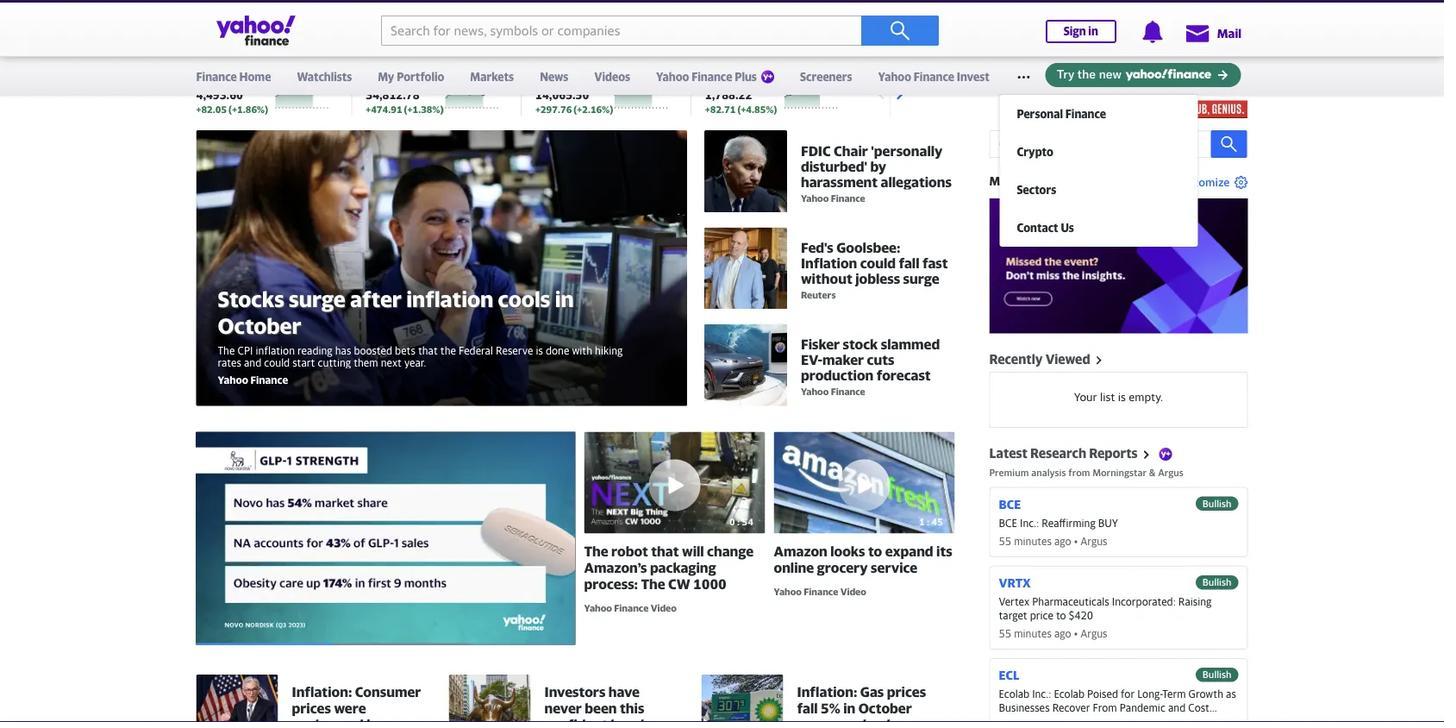 Task type: vqa. For each thing, say whether or not it's contained in the screenshot.
Follow
no



Task type: locate. For each thing, give the bounding box(es) containing it.
next
[[381, 356, 402, 368]]

0 vertical spatial is
[[536, 344, 543, 356]]

0 horizontal spatial my
[[378, 70, 395, 83]]

1 vertical spatial inc.:
[[1033, 688, 1052, 700]]

2 : from the left
[[927, 516, 930, 527]]

0 horizontal spatial portfolio
[[397, 70, 445, 83]]

close
[[1134, 49, 1156, 61]]

1 55 from the top
[[999, 535, 1012, 547]]

october inside inflation: gas prices fall 5% in october as energy lea
[[859, 700, 913, 716]]

yahoo finance video down "process:"
[[584, 602, 677, 614]]

0 vertical spatial bullish
[[1203, 498, 1232, 509]]

as inside inflation: gas prices fall 5% in october as energy lea
[[798, 716, 812, 722]]

finance inside "link"
[[692, 70, 733, 83]]

production
[[801, 367, 874, 384]]

disturbed'
[[801, 158, 868, 174]]

0 horizontal spatial october
[[218, 313, 302, 338]]

1 vertical spatial fall
[[798, 700, 818, 716]]

1 horizontal spatial portfolio
[[1010, 174, 1061, 188]]

fdic chair 'personally disturbed' by harassment allegations image
[[705, 130, 788, 213]]

bce down 'premium'
[[999, 497, 1022, 511]]

the left cw on the bottom left of the page
[[641, 576, 666, 592]]

0 horizontal spatial inflation
[[801, 255, 858, 271]]

cools
[[498, 286, 551, 312]]

1 ago from the top
[[1055, 535, 1072, 547]]

0 vertical spatial &
[[1064, 174, 1073, 188]]

video
[[841, 586, 867, 597], [651, 602, 677, 614]]

1 horizontal spatial could
[[861, 255, 896, 271]]

ecolab up businesses
[[999, 688, 1030, 700]]

1 vertical spatial bullish
[[1203, 577, 1232, 588]]

by
[[871, 158, 887, 174]]

0 horizontal spatial the
[[218, 344, 235, 356]]

stock
[[843, 336, 878, 353]]

to down pharmaceuticals
[[1057, 609, 1067, 621]]

1 horizontal spatial video
[[841, 586, 867, 597]]

been
[[585, 700, 617, 716]]

that left the will
[[652, 543, 679, 559]]

to right 'looks'
[[869, 543, 883, 559]]

0 vertical spatial inflation
[[801, 255, 858, 271]]

1 horizontal spatial &
[[1150, 467, 1156, 478]]

finance inside fdic chair 'personally disturbed' by harassment allegations yahoo finance
[[831, 192, 866, 204]]

1
[[1204, 49, 1210, 61], [920, 516, 925, 527]]

ago inside bce inc.: reaffirming buy 55 minutes ago • argus
[[1055, 535, 1072, 547]]

october for surge
[[218, 313, 302, 338]]

2 horizontal spatial the
[[641, 576, 666, 592]]

1 vertical spatial video
[[651, 602, 677, 614]]

could
[[861, 255, 896, 271], [264, 356, 290, 368]]

2000
[[744, 69, 772, 83]]

1 horizontal spatial surge
[[904, 270, 940, 287]]

october inside 'stocks surge after inflation cools in october the cpi inflation reading has boosted bets that the federal reserve is done with hiking rates and could start cutting them next year. yahoo finance'
[[218, 313, 302, 338]]

0 horizontal spatial and
[[244, 356, 262, 368]]

0 horizontal spatial fall
[[798, 700, 818, 716]]

2 vertical spatial minutes
[[1015, 627, 1052, 639]]

section
[[990, 130, 1249, 722]]

my right allegations
[[990, 174, 1008, 188]]

1 vertical spatial is
[[1119, 390, 1127, 404]]

2 vertical spatial bullish
[[1203, 669, 1232, 680]]

(+4.85%)
[[738, 104, 778, 115]]

1 : from the left
[[738, 516, 740, 527]]

videos link
[[595, 59, 631, 91]]

plus
[[735, 70, 757, 83]]

0 horizontal spatial to
[[869, 543, 883, 559]]

inflation up the
[[407, 286, 494, 312]]

yahoo down search icon
[[879, 70, 912, 83]]

for
[[1122, 688, 1135, 700]]

fall left 5%
[[798, 700, 818, 716]]

55 down bce 'link'
[[999, 535, 1012, 547]]

inc.: down bce 'link'
[[1021, 517, 1040, 529]]

robot
[[612, 543, 649, 559]]

1 vertical spatial argus
[[1081, 535, 1108, 547]]

nasdaq link
[[536, 69, 575, 83]]

2 vertical spatial argus
[[1081, 627, 1108, 639]]

bce down bce 'link'
[[999, 517, 1018, 529]]

ago inside vertex pharmaceuticals incorporated: raising target price to $420 55 minutes ago • argus
[[1055, 627, 1072, 639]]

rates
[[218, 356, 241, 368]]

missed the event? image
[[990, 198, 1249, 333]]

target
[[999, 609, 1028, 621]]

1 vertical spatial 1
[[920, 516, 925, 527]]

argus right morningstar
[[1159, 467, 1184, 478]]

inflation: gas prices fall 5% in october as energy lea link
[[702, 675, 955, 722]]

is left done
[[536, 344, 543, 356]]

0 horizontal spatial surge
[[289, 286, 346, 312]]

: left 45
[[927, 516, 930, 527]]

bullish for bce
[[1203, 498, 1232, 509]]

2 bullish from the top
[[1203, 577, 1232, 588]]

has
[[335, 344, 351, 356]]

long-
[[1138, 688, 1163, 700]]

that inside 'stocks surge after inflation cools in october the cpi inflation reading has boosted bets that the federal reserve is done with hiking rates and could start cutting them next year. yahoo finance'
[[418, 344, 438, 356]]

(+2.16%)
[[574, 104, 614, 115]]

could right 'without'
[[861, 255, 896, 271]]

0 horizontal spatial video
[[651, 602, 677, 614]]

the left robot
[[584, 543, 609, 559]]

as right growth
[[1227, 688, 1237, 700]]

start
[[293, 356, 315, 368]]

allegations
[[881, 173, 952, 190]]

to inside amazon looks to expand its online grocery service
[[869, 543, 883, 559]]

jobless
[[856, 270, 901, 287]]

price
[[1031, 609, 1054, 621]]

watchlists
[[297, 70, 352, 83]]

1 left 45
[[920, 516, 925, 527]]

from
[[1093, 702, 1118, 714]]

0 horizontal spatial yahoo finance video
[[584, 602, 677, 614]]

1 vertical spatial to
[[1057, 609, 1067, 621]]

• down the reaffirming
[[1075, 535, 1078, 547]]

surge right jobless
[[904, 270, 940, 287]]

my portfolio link
[[378, 59, 445, 91]]

ecolab
[[999, 688, 1030, 700], [1055, 688, 1085, 700]]

1 horizontal spatial ecolab
[[1055, 688, 1085, 700]]

500
[[219, 69, 240, 83]]

1 vertical spatial could
[[264, 356, 290, 368]]

inflation inside fed's goolsbee: inflation could fall fast without jobless surge reuters
[[801, 255, 858, 271]]

investors
[[545, 683, 606, 700]]

1 ecolab from the left
[[999, 688, 1030, 700]]

55 down target
[[999, 627, 1012, 639]]

yahoo finance video
[[774, 586, 867, 597], [584, 602, 677, 614]]

1 horizontal spatial is
[[1119, 390, 1127, 404]]

1 horizontal spatial :
[[927, 516, 930, 527]]

• inside vertex pharmaceuticals incorporated: raising target price to $420 55 minutes ago • argus
[[1075, 627, 1078, 639]]

ago down the reaffirming
[[1055, 535, 1072, 547]]

1 horizontal spatial yahoo finance video
[[774, 586, 867, 597]]

'personally
[[872, 142, 943, 159]]

advertisement region down hours
[[1145, 66, 1249, 118]]

in inside inflation: gas prices fall 5% in october as energy lea
[[844, 700, 856, 716]]

chair
[[834, 142, 869, 159]]

inflation down businesses
[[999, 715, 1039, 722]]

& right morningstar
[[1150, 467, 1156, 478]]

prices
[[887, 683, 927, 700]]

0 vertical spatial could
[[861, 255, 896, 271]]

1 vertical spatial inflation
[[999, 715, 1039, 722]]

news link
[[540, 59, 569, 91]]

1 vertical spatial that
[[652, 543, 679, 559]]

pandemic
[[1120, 702, 1166, 714]]

0 vertical spatial •
[[1075, 535, 1078, 547]]

1 bullish from the top
[[1203, 498, 1232, 509]]

inc.: up businesses
[[1033, 688, 1052, 700]]

(+1.86%)
[[229, 104, 268, 115]]

yahoo finance video for online
[[774, 586, 867, 597]]

0 vertical spatial video
[[841, 586, 867, 597]]

in right sign
[[1089, 25, 1099, 38]]

portfolio for my portfolio
[[397, 70, 445, 83]]

1 horizontal spatial as
[[1227, 688, 1237, 700]]

yahoo
[[657, 70, 690, 83], [879, 70, 912, 83], [801, 192, 829, 204], [218, 374, 248, 386], [801, 386, 829, 397], [774, 586, 802, 597], [584, 602, 612, 614]]

1 horizontal spatial that
[[652, 543, 679, 559]]

notifications image
[[1142, 21, 1164, 43]]

fed's goolsbee: inflation could fall fast without jobless surge reuters
[[801, 239, 949, 300]]

1 • from the top
[[1075, 535, 1078, 547]]

1 horizontal spatial inflation
[[999, 715, 1039, 722]]

argus down $420
[[1081, 627, 1108, 639]]

fdic chair 'personally disturbed' by harassment allegations yahoo finance
[[801, 142, 952, 204]]

service
[[871, 559, 918, 576]]

1 horizontal spatial the
[[584, 543, 609, 559]]

0 vertical spatial that
[[418, 344, 438, 356]]

advertisement region
[[304, 0, 1141, 32], [1035, 66, 1138, 118], [1145, 66, 1249, 118]]

inflation right cpi
[[256, 344, 295, 356]]

year.
[[405, 356, 427, 368]]

1 vertical spatial october
[[859, 700, 913, 716]]

video down cw on the bottom left of the page
[[651, 602, 677, 614]]

0 vertical spatial inc.:
[[1021, 517, 1040, 529]]

1 right hours
[[1204, 49, 1210, 61]]

fall inside inflation: gas prices fall 5% in october as energy lea
[[798, 700, 818, 716]]

in
[[1089, 25, 1099, 38], [1158, 49, 1167, 61], [555, 286, 574, 312], [844, 700, 856, 716]]

my for my portfolio & markets
[[990, 174, 1008, 188]]

in right 5%
[[844, 700, 856, 716]]

argus inside bce inc.: reaffirming buy 55 minutes ago • argus
[[1081, 535, 1108, 547]]

1 vertical spatial 55
[[999, 627, 1012, 639]]

could left start
[[264, 356, 290, 368]]

that left the
[[418, 344, 438, 356]]

yahoo inside yahoo finance invest link
[[879, 70, 912, 83]]

amazon looks to expand its online grocery service image
[[774, 432, 955, 534]]

october right 5%
[[859, 700, 913, 716]]

markets left news
[[470, 70, 514, 83]]

• down $420
[[1075, 627, 1078, 639]]

my portfolio
[[378, 70, 445, 83]]

2 • from the top
[[1075, 627, 1078, 639]]

mail
[[1218, 26, 1242, 41]]

october for gas
[[859, 700, 913, 716]]

have
[[609, 683, 640, 700]]

as left 5%
[[798, 716, 812, 722]]

inc.: inside bce inc.: reaffirming buy 55 minutes ago • argus
[[1021, 517, 1040, 529]]

inc.:
[[1021, 517, 1040, 529], [1033, 688, 1052, 700]]

your
[[1075, 390, 1098, 404]]

0 vertical spatial october
[[218, 313, 302, 338]]

yahoo finance video down grocery
[[774, 586, 867, 597]]

: right 0
[[738, 516, 740, 527]]

with
[[572, 344, 593, 356]]

news
[[540, 70, 569, 83]]

bullish for vrtx
[[1203, 577, 1232, 588]]

0 horizontal spatial :
[[738, 516, 740, 527]]

will
[[682, 543, 705, 559]]

done
[[546, 344, 570, 356]]

cpi
[[238, 344, 253, 356]]

2 bce from the top
[[999, 517, 1018, 529]]

yahoo finance premium logo image
[[762, 70, 775, 83]]

0 vertical spatial and
[[244, 356, 262, 368]]

never
[[545, 700, 582, 716]]

2 55 from the top
[[999, 627, 1012, 639]]

as
[[1227, 688, 1237, 700], [798, 716, 812, 722]]

1 horizontal spatial fall
[[899, 255, 920, 271]]

yahoo finance video for amazon's
[[584, 602, 677, 614]]

yahoo down the rates
[[218, 374, 248, 386]]

0 vertical spatial 55
[[999, 535, 1012, 547]]

october down stocks
[[218, 313, 302, 338]]

+82.05
[[196, 104, 227, 115]]

my up 34,812.78
[[378, 70, 395, 83]]

yahoo finance invest
[[879, 70, 990, 83]]

goolsbee:
[[837, 239, 901, 256]]

: for its
[[927, 516, 930, 527]]

0 horizontal spatial markets
[[470, 70, 514, 83]]

ago
[[1055, 535, 1072, 547], [1055, 627, 1072, 639]]

markets down quote lookup text box
[[1075, 174, 1122, 188]]

could inside 'stocks surge after inflation cools in october the cpi inflation reading has boosted bets that the federal reserve is done with hiking rates and could start cutting them next year. yahoo finance'
[[264, 356, 290, 368]]

markets link
[[470, 59, 514, 91]]

fed's
[[801, 239, 834, 256]]

recently viewed
[[990, 351, 1091, 367]]

0 vertical spatial inflation
[[407, 286, 494, 312]]

in right "cools"
[[555, 286, 574, 312]]

1 vertical spatial •
[[1075, 627, 1078, 639]]

0 vertical spatial bce
[[999, 497, 1022, 511]]

1 vertical spatial and
[[1169, 702, 1186, 714]]

0 horizontal spatial that
[[418, 344, 438, 356]]

bce inside bce inc.: reaffirming buy 55 minutes ago • argus
[[999, 517, 1018, 529]]

•
[[1075, 535, 1078, 547], [1075, 627, 1078, 639]]

surge inside fed's goolsbee: inflation could fall fast without jobless surge reuters
[[904, 270, 940, 287]]

0 horizontal spatial &
[[1064, 174, 1073, 188]]

that inside the robot that will change amazon's packaging process: the cw 1000
[[652, 543, 679, 559]]

and right the rates
[[244, 356, 262, 368]]

maker
[[823, 352, 865, 368]]

0 horizontal spatial could
[[264, 356, 290, 368]]

my for my portfolio
[[378, 70, 395, 83]]

• inside bce inc.: reaffirming buy 55 minutes ago • argus
[[1075, 535, 1078, 547]]

video down grocery
[[841, 586, 867, 597]]

yahoo inside fisker stock slammed ev-maker cuts production forecast yahoo finance
[[801, 386, 829, 397]]

process:
[[584, 576, 638, 592]]

1 vertical spatial ago
[[1055, 627, 1072, 639]]

try the new yahoo finance image
[[1046, 63, 1242, 87]]

reports
[[1090, 445, 1138, 461]]

0 horizontal spatial as
[[798, 716, 812, 722]]

1 vertical spatial portfolio
[[1010, 174, 1061, 188]]

yahoo down online
[[774, 586, 802, 597]]

0 vertical spatial argus
[[1159, 467, 1184, 478]]

1 vertical spatial inflation
[[256, 344, 295, 356]]

1 horizontal spatial markets
[[1075, 174, 1122, 188]]

2 ago from the top
[[1055, 627, 1072, 639]]

0 vertical spatial yahoo finance video
[[774, 586, 867, 597]]

0 vertical spatial ago
[[1055, 535, 1072, 547]]

advertisement region up russell
[[304, 0, 1141, 32]]

as inside ecolab inc.: ecolab poised for long-term growth as businesses recover from pandemic and cost inflation
[[1227, 688, 1237, 700]]

inc.: for bce
[[1021, 517, 1040, 529]]

dow 30 link
[[366, 69, 405, 83]]

1 vertical spatial bce
[[999, 517, 1018, 529]]

fall inside fed's goolsbee: inflation could fall fast without jobless surge reuters
[[899, 255, 920, 271]]

yahoo inside fdic chair 'personally disturbed' by harassment allegations yahoo finance
[[801, 192, 829, 204]]

0 vertical spatial my
[[378, 70, 395, 83]]

federal
[[459, 344, 493, 356]]

yahoo down production
[[801, 386, 829, 397]]

is right "list"
[[1119, 390, 1127, 404]]

0 horizontal spatial ecolab
[[999, 688, 1030, 700]]

1 bce from the top
[[999, 497, 1022, 511]]

0 vertical spatial as
[[1227, 688, 1237, 700]]

investors have never been this confident bo link
[[449, 675, 702, 722]]

1 vertical spatial my
[[990, 174, 1008, 188]]

energy
[[815, 716, 860, 722]]

argus down buy
[[1081, 535, 1108, 547]]

1 horizontal spatial 1
[[1204, 49, 1210, 61]]

after
[[350, 286, 402, 312]]

that
[[418, 344, 438, 356], [652, 543, 679, 559]]

from
[[1069, 467, 1091, 478]]

1 vertical spatial yahoo finance video
[[584, 602, 677, 614]]

buy
[[1099, 517, 1119, 529]]

0 vertical spatial the
[[218, 344, 235, 356]]

1 vertical spatial minutes
[[1015, 535, 1052, 547]]

yahoo left russell
[[657, 70, 690, 83]]

and down term
[[1169, 702, 1186, 714]]

1 horizontal spatial to
[[1057, 609, 1067, 621]]

yahoo down harassment
[[801, 192, 829, 204]]

3 bullish from the top
[[1203, 669, 1232, 680]]

ecolab up recover at the bottom right of the page
[[1055, 688, 1085, 700]]

0 vertical spatial 1
[[1204, 49, 1210, 61]]

0 horizontal spatial is
[[536, 344, 543, 356]]

vrtx link
[[999, 576, 1032, 590]]

fall left fast
[[899, 255, 920, 271]]

inc.: inside ecolab inc.: ecolab poised for long-term growth as businesses recover from pandemic and cost inflation
[[1033, 688, 1052, 700]]

:
[[738, 516, 740, 527], [927, 516, 930, 527]]

inflation
[[407, 286, 494, 312], [256, 344, 295, 356]]

1 horizontal spatial october
[[859, 700, 913, 716]]

the
[[218, 344, 235, 356], [584, 543, 609, 559], [641, 576, 666, 592]]

0 vertical spatial portfolio
[[397, 70, 445, 83]]

could inside fed's goolsbee: inflation could fall fast without jobless surge reuters
[[861, 255, 896, 271]]

portfolio
[[397, 70, 445, 83], [1010, 174, 1061, 188]]

this
[[620, 700, 645, 716]]

& down quote lookup text box
[[1064, 174, 1073, 188]]

bce inc.: reaffirming buy 55 minutes ago • argus
[[999, 517, 1119, 547]]

inflation: gas prices fall 5% in october as energy leads inflation slowdown image
[[702, 675, 784, 722]]

surge up reading
[[289, 286, 346, 312]]

0 vertical spatial fall
[[899, 255, 920, 271]]

0 vertical spatial to
[[869, 543, 883, 559]]

minutes down the reaffirming
[[1015, 535, 1052, 547]]

1 horizontal spatial and
[[1169, 702, 1186, 714]]

minutes down mail
[[1212, 49, 1249, 61]]

inflation up reuters
[[801, 255, 858, 271]]

1 vertical spatial as
[[798, 716, 812, 722]]

1 horizontal spatial my
[[990, 174, 1008, 188]]

vrtx
[[999, 576, 1032, 590]]

ago down $420
[[1055, 627, 1072, 639]]

the left cpi
[[218, 344, 235, 356]]

portfolio for my portfolio & markets
[[1010, 174, 1061, 188]]

dow 30 34,812.78 +474.91 (+1.38%)
[[366, 69, 444, 115]]

minutes down price
[[1015, 627, 1052, 639]]



Task type: describe. For each thing, give the bounding box(es) containing it.
my portfolio & markets
[[990, 174, 1122, 188]]

34,812.78
[[366, 88, 420, 102]]

them
[[354, 356, 378, 368]]

2
[[1169, 49, 1174, 61]]

reaffirming
[[1042, 517, 1096, 529]]

search image
[[1221, 135, 1238, 153]]

reserve
[[496, 344, 533, 356]]

1 : 45
[[920, 516, 944, 527]]

forecast
[[877, 367, 931, 384]]

1 vertical spatial the
[[584, 543, 609, 559]]

1 vertical spatial markets
[[1075, 174, 1122, 188]]

1 horizontal spatial inflation
[[407, 286, 494, 312]]

: for change
[[738, 516, 740, 527]]

businesses
[[999, 702, 1050, 714]]

s&p 500 link
[[196, 69, 240, 83]]

looks
[[831, 543, 866, 559]]

Search for news, symbols or companies text field
[[381, 16, 862, 46]]

the inside 'stocks surge after inflation cools in october the cpi inflation reading has boosted bets that the federal reserve is done with hiking rates and could start cutting them next year. yahoo finance'
[[218, 344, 235, 356]]

confident
[[545, 716, 608, 722]]

yahoo inside yahoo finance plus "link"
[[657, 70, 690, 83]]

recover
[[1053, 702, 1091, 714]]

incorporated:
[[1113, 596, 1176, 608]]

+474.91
[[366, 104, 402, 115]]

is inside 'stocks surge after inflation cools in october the cpi inflation reading has boosted bets that the federal reserve is done with hiking rates and could start cutting them next year. yahoo finance'
[[536, 344, 543, 356]]

yahoo down "process:"
[[584, 602, 612, 614]]

amazon looks to expand its online grocery service
[[774, 543, 953, 576]]

finance home link
[[196, 59, 271, 91]]

player iframe element
[[196, 432, 576, 645]]

and inside 'stocks surge after inflation cools in october the cpi inflation reading has boosted bets that the federal reserve is done with hiking rates and could start cutting them next year. yahoo finance'
[[244, 356, 262, 368]]

inc.: for ecolab
[[1033, 688, 1052, 700]]

fisker stock slammed ev-maker cuts production forecast yahoo finance
[[801, 336, 940, 397]]

the
[[441, 344, 456, 356]]

vertex pharmaceuticals incorporated: raising target price to $420 55 minutes ago • argus
[[999, 596, 1212, 639]]

boosted
[[354, 344, 393, 356]]

4,493.60
[[196, 88, 243, 102]]

the robot that will change amazon's packaging process: the cw 1000 image
[[584, 432, 766, 534]]

minutes inside bce inc.: reaffirming buy 55 minutes ago • argus
[[1015, 535, 1052, 547]]

finance inside 'stocks surge after inflation cools in october the cpi inflation reading has boosted bets that the federal reserve is done with hiking rates and could start cutting them next year. yahoo finance'
[[251, 374, 288, 386]]

slammed
[[881, 336, 940, 353]]

markets
[[1095, 49, 1132, 61]]

bce link
[[999, 497, 1022, 511]]

packaging
[[650, 559, 717, 576]]

raising
[[1179, 596, 1212, 608]]

latest research reports link
[[990, 445, 1173, 462]]

pharmaceuticals
[[1033, 596, 1110, 608]]

bullish for ecl
[[1203, 669, 1232, 680]]

and inside ecolab inc.: ecolab poised for long-term growth as businesses recover from pandemic and cost inflation
[[1169, 702, 1186, 714]]

next image
[[888, 79, 914, 105]]

screeners link
[[800, 59, 853, 91]]

55 inside bce inc.: reaffirming buy 55 minutes ago • argus
[[999, 535, 1012, 547]]

sign
[[1064, 25, 1087, 38]]

yahoo inside 'stocks surge after inflation cools in october the cpi inflation reading has boosted bets that the federal reserve is done with hiking rates and could start cutting them next year. yahoo finance'
[[218, 374, 248, 386]]

home
[[239, 70, 271, 83]]

cw
[[669, 576, 691, 592]]

latest
[[990, 445, 1028, 461]]

fdic
[[801, 142, 831, 159]]

watchlists link
[[297, 59, 352, 91]]

1 vertical spatial &
[[1150, 467, 1156, 478]]

section containing recently viewed
[[990, 130, 1249, 722]]

0 vertical spatial minutes
[[1212, 49, 1249, 61]]

latest research reports
[[990, 445, 1138, 461]]

inflation inside ecolab inc.: ecolab poised for long-term growth as businesses recover from pandemic and cost inflation
[[999, 715, 1039, 722]]

bce for bce
[[999, 497, 1022, 511]]

fed's goolsbee: inflation could fall fast without jobless surge image
[[705, 227, 788, 310]]

screeners
[[800, 70, 853, 83]]

search image
[[890, 20, 911, 41]]

surge inside 'stocks surge after inflation cools in october the cpi inflation reading has boosted bets that the federal reserve is done with hiking rates and could start cutting them next year. yahoo finance'
[[289, 286, 346, 312]]

stocks surge after inflation cools in october image
[[196, 130, 688, 406]]

minutes inside vertex pharmaceuticals incorporated: raising target price to $420 55 minutes ago • argus
[[1015, 627, 1052, 639]]

is inside "section"
[[1119, 390, 1127, 404]]

in left 2
[[1158, 49, 1167, 61]]

0 vertical spatial markets
[[470, 70, 514, 83]]

+297.76
[[536, 104, 572, 115]]

s&p
[[196, 69, 217, 83]]

video for service
[[841, 586, 867, 597]]

Quote Lookup text field
[[990, 130, 1249, 158]]

amazon's
[[584, 559, 647, 576]]

yahoo finance invest link
[[879, 59, 990, 91]]

sign in
[[1064, 25, 1099, 38]]

55 inside vertex pharmaceuticals incorporated: raising target price to $420 55 minutes ago • argus
[[999, 627, 1012, 639]]

morningstar
[[1093, 467, 1147, 478]]

ev-
[[801, 352, 823, 368]]

to inside vertex pharmaceuticals incorporated: raising target price to $420 55 minutes ago • argus
[[1057, 609, 1067, 621]]

in inside 'stocks surge after inflation cools in october the cpi inflation reading has boosted bets that the federal reserve is done with hiking rates and could start cutting them next year. yahoo finance'
[[555, 286, 574, 312]]

the robot that will change amazon's packaging process: the cw 1000
[[584, 543, 754, 592]]

harassment
[[801, 173, 878, 190]]

stocks surge after inflation cools in october the cpi inflation reading has boosted bets that the federal reserve is done with hiking rates and could start cutting them next year. yahoo finance
[[218, 286, 623, 386]]

investors have never been this confident bond yields are headed lower: bofa survey image
[[449, 675, 531, 722]]

finance inside fisker stock slammed ev-maker cuts production forecast yahoo finance
[[831, 386, 866, 397]]

recently viewed link
[[990, 351, 1108, 367]]

hiking
[[595, 344, 623, 356]]

$420
[[1069, 609, 1094, 621]]

dow
[[366, 69, 389, 83]]

fisker stock slammed ev-maker cuts production forecast image
[[705, 324, 788, 407]]

expand
[[886, 543, 934, 559]]

nasdaq 14,065.50 +297.76 (+2.16%)
[[536, 69, 614, 115]]

0 : 54
[[730, 516, 754, 527]]

s&p 500 4,493.60 +82.05 (+1.86%)
[[196, 69, 268, 115]]

0 horizontal spatial 1
[[920, 516, 925, 527]]

argus inside vertex pharmaceuticals incorporated: raising target price to $420 55 minutes ago • argus
[[1081, 627, 1108, 639]]

cuts
[[867, 352, 895, 368]]

growth
[[1189, 688, 1224, 700]]

russell
[[706, 69, 741, 83]]

yahoo finance plus
[[657, 70, 757, 83]]

hours
[[1177, 49, 1202, 61]]

mail link
[[1185, 17, 1242, 48]]

reading
[[298, 344, 333, 356]]

inflation:
[[798, 683, 858, 700]]

vertex
[[999, 596, 1030, 608]]

advertisement region down u.s.
[[1035, 66, 1138, 118]]

finance home
[[196, 70, 271, 83]]

poised
[[1088, 688, 1119, 700]]

list
[[1101, 390, 1116, 404]]

fast
[[923, 255, 949, 271]]

previous image
[[867, 79, 893, 105]]

inflation: consumer prices were unchanged in october, core inflation rises at slowest pace since september 2021 image
[[196, 675, 278, 722]]

0 horizontal spatial inflation
[[256, 344, 295, 356]]

your list is empty.
[[1075, 390, 1164, 404]]

2 ecolab from the left
[[1055, 688, 1085, 700]]

bce for bce inc.: reaffirming buy 55 minutes ago • argus
[[999, 517, 1018, 529]]

video for process:
[[651, 602, 677, 614]]

u.s.
[[1076, 49, 1093, 61]]

2 vertical spatial the
[[641, 576, 666, 592]]



